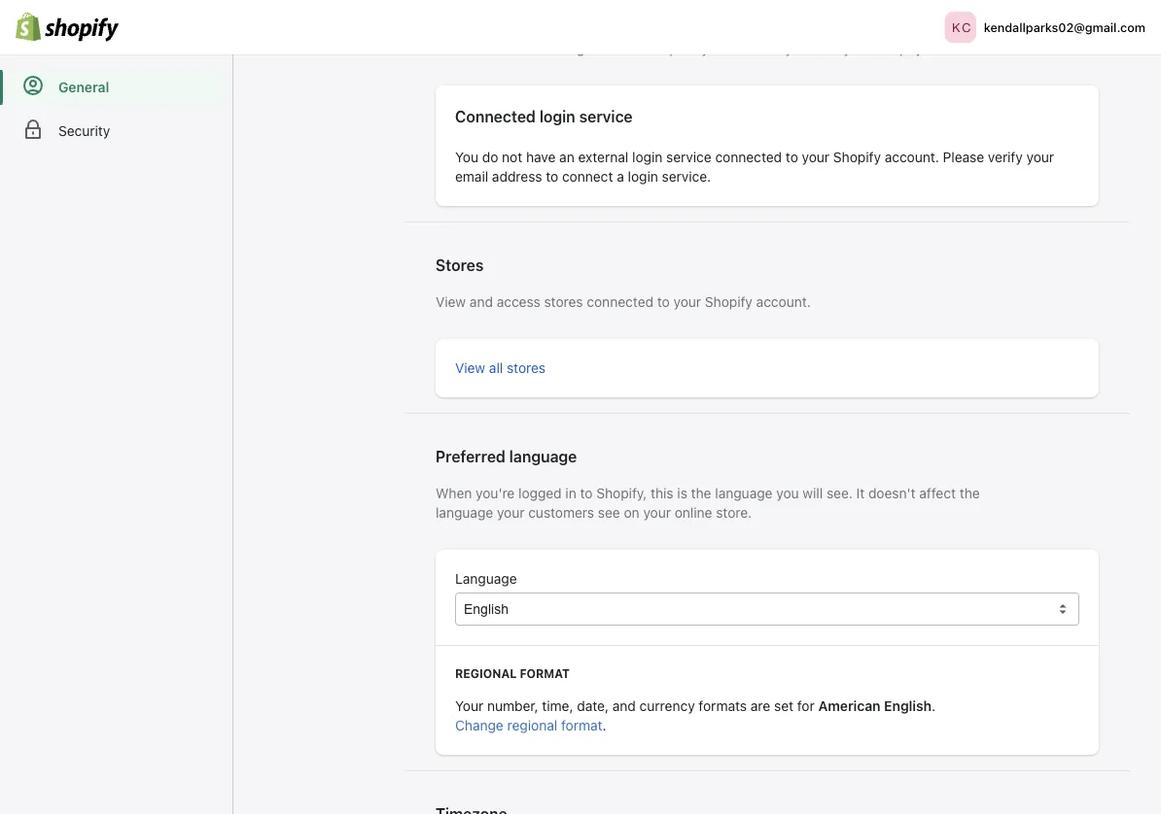 Task type: locate. For each thing, give the bounding box(es) containing it.
the
[[691, 486, 711, 502], [960, 486, 980, 502]]

account. inside you do not have an external login service connected to your shopify account. please verify your email address to connect a login service.
[[885, 149, 939, 165]]

0 horizontal spatial .
[[603, 718, 606, 734]]

online
[[675, 505, 712, 521]]

0 horizontal spatial access
[[497, 294, 540, 310]]

logged
[[518, 486, 562, 502]]

service up a
[[579, 107, 633, 126]]

2 vertical spatial account.
[[756, 294, 811, 310]]

2 horizontal spatial and
[[713, 40, 736, 56]]

is
[[677, 486, 687, 502]]

1 vertical spatial shopify
[[833, 149, 881, 165]]

you do not have an external login service connected to your shopify account. please verify your email address to connect a login service.
[[455, 149, 1054, 185]]

you
[[776, 486, 799, 502]]

language down when
[[436, 505, 493, 521]]

your
[[844, 40, 872, 56], [802, 149, 830, 165], [1027, 149, 1054, 165], [674, 294, 701, 310], [497, 505, 525, 521], [643, 505, 671, 521]]

and
[[713, 40, 736, 56], [470, 294, 493, 310], [613, 699, 636, 715]]

security
[[58, 123, 110, 139]]

1 vertical spatial and
[[470, 294, 493, 310]]

affect
[[919, 486, 956, 502]]

external
[[511, 40, 562, 56], [578, 149, 629, 165]]

security link
[[8, 114, 225, 149]]

service
[[599, 40, 645, 56], [579, 107, 633, 126], [666, 149, 712, 165]]

1 vertical spatial view
[[455, 360, 485, 376]]

shopify
[[875, 40, 923, 56], [833, 149, 881, 165], [705, 294, 753, 310]]

view left 'all' at the top left
[[455, 360, 485, 376]]

general
[[58, 79, 109, 95]]

the right affect
[[960, 486, 980, 502]]

0 horizontal spatial connected
[[587, 294, 654, 310]]

0 vertical spatial connected
[[715, 149, 782, 165]]

change
[[455, 718, 504, 734]]

1 horizontal spatial and
[[613, 699, 636, 715]]

time,
[[542, 699, 573, 715]]

1 horizontal spatial access
[[796, 40, 840, 56]]

0 horizontal spatial external
[[511, 40, 562, 56]]

to
[[648, 40, 661, 56], [786, 149, 798, 165], [546, 169, 558, 185], [657, 294, 670, 310], [580, 486, 593, 502]]

0 horizontal spatial an
[[492, 40, 508, 56]]

see
[[598, 505, 620, 521]]

. down date,
[[603, 718, 606, 734]]

view
[[436, 294, 466, 310], [455, 360, 485, 376]]

your number, time, date, and currency formats are set for american english . change regional format .
[[455, 699, 936, 734]]

shopify inside you do not have an external login service connected to your shopify account. please verify your email address to connect a login service.
[[833, 149, 881, 165]]

language
[[509, 448, 577, 466], [715, 486, 773, 502], [436, 505, 493, 521]]

1 vertical spatial .
[[603, 718, 606, 734]]

and inside your number, time, date, and currency formats are set for american english . change regional format .
[[613, 699, 636, 715]]

customers
[[528, 505, 594, 521]]

regional
[[455, 667, 517, 681]]

do
[[482, 149, 498, 165]]

view down stores
[[436, 294, 466, 310]]

language up logged
[[509, 448, 577, 466]]

2 vertical spatial and
[[613, 699, 636, 715]]

.
[[932, 699, 936, 715], [603, 718, 606, 734]]

formats
[[699, 699, 747, 715]]

0 vertical spatial shopify
[[875, 40, 923, 56]]

stores up view all stores link
[[544, 294, 583, 310]]

login
[[565, 40, 596, 56], [540, 107, 575, 126], [632, 149, 663, 165], [628, 169, 658, 185]]

american
[[818, 699, 881, 715]]

1 vertical spatial account.
[[885, 149, 939, 165]]

1 vertical spatial an
[[559, 149, 575, 165]]

preferred language
[[436, 448, 577, 466]]

0 vertical spatial external
[[511, 40, 562, 56]]

view for view and access stores connected to your shopify account.
[[436, 294, 466, 310]]

1 horizontal spatial .
[[932, 699, 936, 715]]

0 horizontal spatial and
[[470, 294, 493, 310]]

0 vertical spatial an
[[492, 40, 508, 56]]

on
[[624, 505, 640, 521]]

an
[[492, 40, 508, 56], [559, 149, 575, 165]]

connected
[[455, 107, 536, 126]]

this
[[651, 486, 674, 502]]

for
[[797, 699, 815, 715]]

an right connect
[[492, 40, 508, 56]]

2 horizontal spatial language
[[715, 486, 773, 502]]

connected
[[715, 149, 782, 165], [587, 294, 654, 310]]

and right date,
[[613, 699, 636, 715]]

access up view all stores
[[497, 294, 540, 310]]

shopify for to
[[833, 149, 881, 165]]

service left quickly
[[599, 40, 645, 56]]

0 vertical spatial language
[[509, 448, 577, 466]]

. right american
[[932, 699, 936, 715]]

1 vertical spatial service
[[579, 107, 633, 126]]

1 horizontal spatial the
[[960, 486, 980, 502]]

connected login service
[[455, 107, 633, 126]]

store.
[[716, 505, 752, 521]]

access
[[796, 40, 840, 56], [497, 294, 540, 310]]

not
[[502, 149, 522, 165]]

service up service.
[[666, 149, 712, 165]]

external up connected login service at the top
[[511, 40, 562, 56]]

view all stores
[[455, 360, 546, 376]]

2 the from the left
[[960, 486, 980, 502]]

1 horizontal spatial an
[[559, 149, 575, 165]]

access right securely
[[796, 40, 840, 56]]

and right quickly
[[713, 40, 736, 56]]

external up connect
[[578, 149, 629, 165]]

2 vertical spatial service
[[666, 149, 712, 165]]

regional format
[[455, 667, 570, 681]]

1 horizontal spatial connected
[[715, 149, 782, 165]]

when you're logged in to shopify, this is the language you will see. it doesn't affect the language your customers see on your online store.
[[436, 486, 980, 521]]

you
[[455, 149, 478, 165]]

connect
[[436, 40, 489, 56]]

1 horizontal spatial language
[[509, 448, 577, 466]]

login up service.
[[632, 149, 663, 165]]

language up 'store.' on the bottom
[[715, 486, 773, 502]]

your
[[455, 699, 484, 715]]

1 vertical spatial external
[[578, 149, 629, 165]]

stores right 'all' at the top left
[[507, 360, 546, 376]]

account.
[[927, 40, 981, 56], [885, 149, 939, 165], [756, 294, 811, 310]]

0 horizontal spatial the
[[691, 486, 711, 502]]

1 horizontal spatial external
[[578, 149, 629, 165]]

format
[[520, 667, 570, 681]]

it
[[856, 486, 865, 502]]

view and access stores connected to your shopify account.
[[436, 294, 811, 310]]

number,
[[487, 699, 538, 715]]

0 vertical spatial view
[[436, 294, 466, 310]]

an right 'have'
[[559, 149, 575, 165]]

1 vertical spatial stores
[[507, 360, 546, 376]]

0 vertical spatial account.
[[927, 40, 981, 56]]

verify
[[988, 149, 1023, 165]]

0 vertical spatial and
[[713, 40, 736, 56]]

shopify for access
[[875, 40, 923, 56]]

stores
[[544, 294, 583, 310], [507, 360, 546, 376]]

2 vertical spatial language
[[436, 505, 493, 521]]

1 vertical spatial language
[[715, 486, 773, 502]]

and down stores
[[470, 294, 493, 310]]

preferred
[[436, 448, 506, 466]]

the right is
[[691, 486, 711, 502]]



Task type: describe. For each thing, give the bounding box(es) containing it.
connected inside you do not have an external login service connected to your shopify account. please verify your email address to connect a login service.
[[715, 149, 782, 165]]

1 the from the left
[[691, 486, 711, 502]]

change regional format button
[[455, 717, 603, 736]]

securely
[[740, 40, 793, 56]]

view all stores link
[[455, 360, 546, 376]]

0 vertical spatial service
[[599, 40, 645, 56]]

doesn't
[[868, 486, 916, 502]]

date,
[[577, 699, 609, 715]]

1 vertical spatial connected
[[587, 294, 654, 310]]

connect
[[562, 169, 613, 185]]

please
[[943, 149, 984, 165]]

address
[[492, 169, 542, 185]]

0 vertical spatial stores
[[544, 294, 583, 310]]

an inside you do not have an external login service connected to your shopify account. please verify your email address to connect a login service.
[[559, 149, 575, 165]]

set
[[774, 699, 794, 715]]

quickly
[[665, 40, 709, 56]]

general link
[[8, 70, 225, 105]]

stores
[[436, 256, 484, 275]]

view for view all stores
[[455, 360, 485, 376]]

connect an external login service to quickly and securely access your shopify account.
[[436, 40, 981, 56]]

all
[[489, 360, 503, 376]]

when
[[436, 486, 472, 502]]

are
[[751, 699, 770, 715]]

kc
[[952, 20, 973, 34]]

0 vertical spatial .
[[932, 699, 936, 715]]

0 vertical spatial access
[[796, 40, 840, 56]]

email
[[455, 169, 488, 185]]

a
[[617, 169, 624, 185]]

language
[[455, 571, 517, 587]]

external inside you do not have an external login service connected to your shopify account. please verify your email address to connect a login service.
[[578, 149, 629, 165]]

2 vertical spatial shopify
[[705, 294, 753, 310]]

shopify image
[[16, 12, 119, 42]]

login up 'have'
[[540, 107, 575, 126]]

to inside when you're logged in to shopify, this is the language you will see. it doesn't affect the language your customers see on your online store.
[[580, 486, 593, 502]]

have
[[526, 149, 556, 165]]

service.
[[662, 169, 711, 185]]

0 horizontal spatial language
[[436, 505, 493, 521]]

account. for you do not have an external login service connected to your shopify account. please verify your email address to connect a login service.
[[885, 149, 939, 165]]

shopify,
[[596, 486, 647, 502]]

see.
[[827, 486, 853, 502]]

login up connected login service at the top
[[565, 40, 596, 56]]

in
[[565, 486, 576, 502]]

1 vertical spatial access
[[497, 294, 540, 310]]

english
[[884, 699, 932, 715]]

you're
[[476, 486, 515, 502]]

account. for connect an external login service to quickly and securely access your shopify account.
[[927, 40, 981, 56]]

format
[[561, 718, 603, 734]]

regional
[[507, 718, 557, 734]]

will
[[803, 486, 823, 502]]

service inside you do not have an external login service connected to your shopify account. please verify your email address to connect a login service.
[[666, 149, 712, 165]]

currency
[[640, 699, 695, 715]]

login right a
[[628, 169, 658, 185]]

kendallparks02@gmail.com
[[984, 20, 1146, 34]]



Task type: vqa. For each thing, say whether or not it's contained in the screenshot.
leftmost the an
yes



